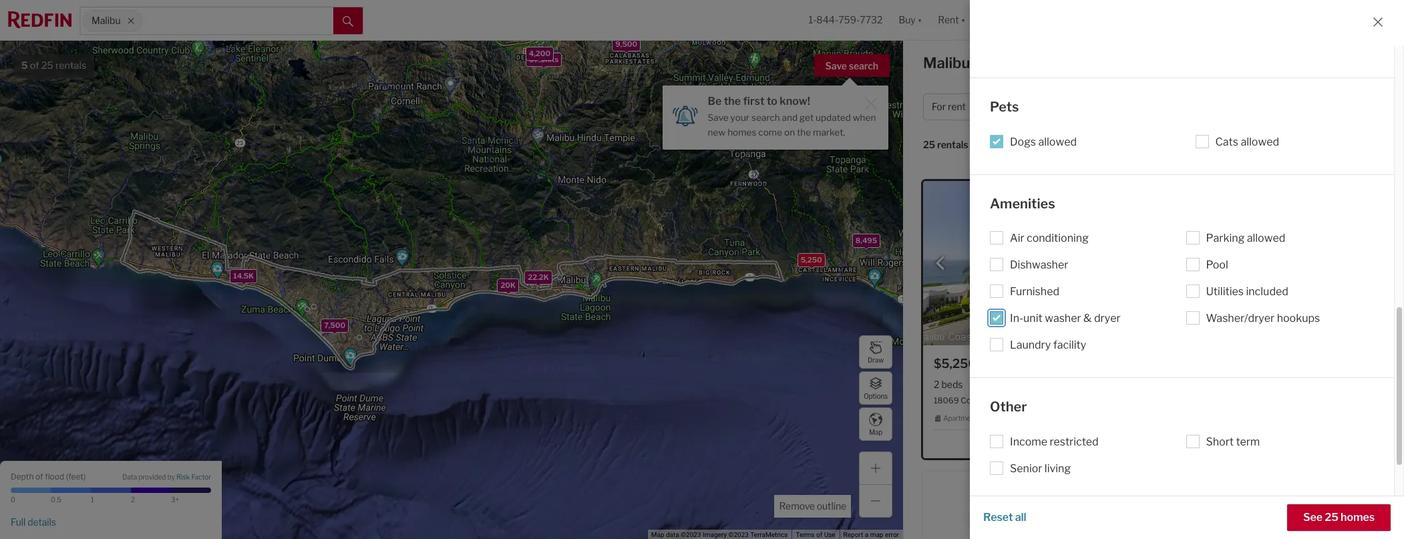 Task type: locate. For each thing, give the bounding box(es) containing it.
unit down dr,
[[987, 415, 999, 423]]

0 vertical spatial malibu
[[92, 15, 121, 26]]

2 ©2023 from the left
[[729, 531, 749, 539]]

price
[[1006, 101, 1029, 113]]

tour up photo of 25252 malibu rd, malibu, ca 90265
[[1232, 439, 1253, 452]]

of left flood in the bottom left of the page
[[35, 472, 43, 482]]

google image
[[3, 522, 47, 539]]

rentals down for rent button
[[938, 139, 969, 151]]

dr,
[[998, 396, 1008, 406]]

depth of flood ( feet )
[[11, 472, 86, 482]]

options
[[864, 392, 888, 400]]

dogs
[[1011, 135, 1037, 148]]

1 horizontal spatial rentals
[[938, 139, 969, 151]]

of
[[30, 59, 39, 72], [35, 472, 43, 482], [817, 531, 823, 539]]

2
[[934, 379, 940, 390], [131, 496, 135, 504]]

request
[[996, 438, 1038, 450], [1179, 439, 1222, 452]]

3+
[[171, 496, 179, 504]]

malibu for malibu apartments for rent
[[924, 54, 971, 72]]

price button
[[997, 94, 1054, 120]]

18069 coastline dr, malibu, ca 90265
[[934, 396, 1077, 406]]

allowed for cats allowed
[[1241, 135, 1280, 148]]

2 horizontal spatial a
[[1224, 439, 1230, 452]]

2 horizontal spatial 25
[[1326, 511, 1339, 524]]

0 horizontal spatial map
[[651, 531, 665, 539]]

malibu apartments for rent
[[924, 54, 1119, 72]]

the right be
[[724, 95, 741, 108]]

1 vertical spatial unit
[[987, 415, 999, 423]]

report a map error
[[844, 531, 900, 539]]

1 horizontal spatial save
[[826, 60, 847, 72]]

photo of 18069 coastline dr, malibu, ca 90265 image
[[924, 181, 1147, 346]]

save search button
[[814, 54, 890, 77]]

1 horizontal spatial 2
[[934, 379, 940, 390]]

0 horizontal spatial 2
[[131, 496, 135, 504]]

0 vertical spatial 1
[[983, 415, 986, 423]]

unit
[[1024, 312, 1043, 325], [987, 415, 999, 423]]

homes down your
[[728, 127, 757, 138]]

1 vertical spatial save
[[708, 112, 729, 123]]

25 right 5 on the left of the page
[[41, 59, 53, 72]]

see
[[1304, 511, 1323, 524]]

tour
[[1049, 438, 1070, 450], [1232, 439, 1253, 452]]

1 vertical spatial the
[[797, 127, 811, 138]]

for rent button
[[924, 94, 992, 120]]

0 horizontal spatial request
[[996, 438, 1038, 450]]

1 vertical spatial 1
[[91, 496, 94, 504]]

request left term
[[1179, 439, 1222, 452]]

1 horizontal spatial search
[[849, 60, 879, 72]]

5,250
[[801, 255, 823, 265]]

759-
[[839, 14, 860, 26]]

1 vertical spatial homes
[[1341, 511, 1375, 524]]

0 horizontal spatial malibu
[[92, 15, 121, 26]]

$5,250
[[934, 357, 977, 371]]

when
[[853, 112, 876, 123]]

7,500
[[324, 321, 346, 330]]

malibu left remove malibu icon
[[92, 15, 121, 26]]

see 25 homes button
[[1288, 505, 1392, 531]]

draw
[[868, 356, 884, 364]]

0 vertical spatial of
[[30, 59, 39, 72]]

0 vertical spatial rentals
[[55, 59, 86, 72]]

25 down "for"
[[924, 139, 936, 151]]

0 horizontal spatial the
[[724, 95, 741, 108]]

malibu up for rent
[[924, 54, 971, 72]]

a for the rightmost request a tour button
[[1224, 439, 1230, 452]]

coastline
[[961, 396, 997, 406]]

1 horizontal spatial a
[[1041, 438, 1047, 450]]

1 down "coastline"
[[983, 415, 986, 423]]

0 horizontal spatial search
[[752, 112, 780, 123]]

apartment 1 unit matches
[[944, 415, 1028, 423]]

0 vertical spatial the
[[724, 95, 741, 108]]

1 vertical spatial 25
[[924, 139, 936, 151]]

a
[[1041, 438, 1047, 450], [1224, 439, 1230, 452], [865, 531, 869, 539]]

save up new
[[708, 112, 729, 123]]

allowed right cats
[[1241, 135, 1280, 148]]

allowed right dogs
[[1039, 135, 1077, 148]]

©2023
[[681, 531, 701, 539], [729, 531, 749, 539]]

the right on
[[797, 127, 811, 138]]

flood
[[45, 472, 64, 482]]

virtual
[[990, 522, 1033, 538]]

remove
[[780, 501, 815, 512]]

term
[[1237, 435, 1261, 448]]

photo of 25252 malibu rd, malibu, ca 90265 image
[[1160, 472, 1383, 539]]

tour up living
[[1049, 438, 1070, 450]]

search down 7732
[[849, 60, 879, 72]]

senior
[[1011, 462, 1043, 475]]

2 for 2 beds
[[934, 379, 940, 390]]

1 horizontal spatial tour
[[1232, 439, 1253, 452]]

all
[[1016, 511, 1027, 524]]

1 vertical spatial search
[[752, 112, 780, 123]]

7732
[[860, 14, 883, 26]]

1 vertical spatial 2
[[131, 496, 135, 504]]

search
[[849, 60, 879, 72], [752, 112, 780, 123]]

remove outline button
[[775, 495, 851, 518]]

dogs allowed
[[1011, 135, 1077, 148]]

0 vertical spatial search
[[849, 60, 879, 72]]

rentals
[[55, 59, 86, 72], [938, 139, 969, 151]]

dryer
[[1095, 312, 1121, 325]]

0 horizontal spatial rentals
[[55, 59, 86, 72]]

homes inside save your search and get updated when new homes come on the market.
[[728, 127, 757, 138]]

imagery
[[703, 531, 727, 539]]

living
[[1045, 462, 1071, 475]]

cats allowed
[[1216, 135, 1280, 148]]

0 horizontal spatial unit
[[987, 415, 999, 423]]

0 horizontal spatial save
[[708, 112, 729, 123]]

in-
[[1011, 312, 1024, 325]]

search up come on the top right of page
[[752, 112, 780, 123]]

1 horizontal spatial 25
[[924, 139, 936, 151]]

0 horizontal spatial homes
[[728, 127, 757, 138]]

the
[[724, 95, 741, 108], [797, 127, 811, 138]]

save for save search
[[826, 60, 847, 72]]

of for 5
[[30, 59, 39, 72]]

a left term
[[1224, 439, 1230, 452]]

0 vertical spatial save
[[826, 60, 847, 72]]

recommended button
[[1007, 139, 1087, 151]]

2 down 'data'
[[131, 496, 135, 504]]

virtual touring
[[990, 522, 1083, 538]]

9,500
[[616, 39, 638, 49]]

full details button
[[11, 516, 56, 528]]

homes
[[728, 127, 757, 138], [1341, 511, 1375, 524]]

remove malibu image
[[127, 17, 135, 25]]

request down matches
[[996, 438, 1038, 450]]

1 vertical spatial map
[[651, 531, 665, 539]]

cats
[[1216, 135, 1239, 148]]

request a tour button
[[934, 433, 1136, 453], [1170, 434, 1268, 454]]

on
[[785, 127, 795, 138]]

for
[[932, 101, 946, 113]]

1 horizontal spatial request
[[1179, 439, 1222, 452]]

1 horizontal spatial unit
[[1024, 312, 1043, 325]]

be the first to know!
[[708, 95, 811, 108]]

map for map data ©2023  imagery ©2023 terrametrics
[[651, 531, 665, 539]]

homes right the see
[[1341, 511, 1375, 524]]

income restricted
[[1011, 435, 1099, 448]]

furnished
[[1011, 285, 1060, 298]]

a up senior living
[[1041, 438, 1047, 450]]

of left 'use'
[[817, 531, 823, 539]]

1 horizontal spatial ©2023
[[729, 531, 749, 539]]

0 vertical spatial map
[[869, 428, 883, 436]]

the inside save your search and get updated when new homes come on the market.
[[797, 127, 811, 138]]

of for depth
[[35, 472, 43, 482]]

2 for 2
[[131, 496, 135, 504]]

25 right the see
[[1326, 511, 1339, 524]]

save down 844-
[[826, 60, 847, 72]]

save inside button
[[826, 60, 847, 72]]

rentals right 5 on the left of the page
[[55, 59, 86, 72]]

0 vertical spatial 2
[[934, 379, 940, 390]]

1-
[[809, 14, 817, 26]]

1 right 0.5
[[91, 496, 94, 504]]

1 horizontal spatial malibu
[[924, 54, 971, 72]]

save inside save your search and get updated when new homes come on the market.
[[708, 112, 729, 123]]

0 vertical spatial homes
[[728, 127, 757, 138]]

data
[[666, 531, 680, 539]]

1 vertical spatial of
[[35, 472, 43, 482]]

included
[[1247, 285, 1289, 298]]

map down options
[[869, 428, 883, 436]]

for
[[1062, 54, 1082, 72]]

sort
[[985, 139, 1005, 151]]

of right 5 on the left of the page
[[30, 59, 39, 72]]

save
[[826, 60, 847, 72], [708, 112, 729, 123]]

1 vertical spatial malibu
[[924, 54, 971, 72]]

allowed right parking
[[1248, 232, 1286, 245]]

unit down furnished
[[1024, 312, 1043, 325]]

a left map
[[865, 531, 869, 539]]

90265
[[1051, 396, 1077, 406]]

malibu for malibu
[[92, 15, 121, 26]]

0 horizontal spatial 25
[[41, 59, 53, 72]]

0 horizontal spatial ©2023
[[681, 531, 701, 539]]

rent
[[948, 101, 966, 113]]

©2023 right imagery
[[729, 531, 749, 539]]

1 horizontal spatial homes
[[1341, 511, 1375, 524]]

©2023 right the data
[[681, 531, 701, 539]]

terms
[[796, 531, 815, 539]]

map inside map button
[[869, 428, 883, 436]]

matches
[[1001, 415, 1028, 423]]

map left the data
[[651, 531, 665, 539]]

full details
[[11, 516, 56, 528]]

by
[[168, 473, 175, 481]]

2 left beds
[[934, 379, 940, 390]]

other
[[990, 399, 1028, 415]]

1 horizontal spatial map
[[869, 428, 883, 436]]

risk
[[177, 473, 190, 481]]

terms of use link
[[796, 531, 836, 539]]

2 vertical spatial 25
[[1326, 511, 1339, 524]]

utilities included
[[1207, 285, 1289, 298]]

1 horizontal spatial the
[[797, 127, 811, 138]]

2 vertical spatial of
[[817, 531, 823, 539]]

homes inside button
[[1341, 511, 1375, 524]]



Task type: vqa. For each thing, say whether or not it's contained in the screenshot.
Request a tour button to the left tour
yes



Task type: describe. For each thing, give the bounding box(es) containing it.
0.5
[[51, 496, 61, 504]]

submit search image
[[343, 16, 354, 27]]

0 horizontal spatial tour
[[1049, 438, 1070, 450]]

in-unit washer & dryer
[[1011, 312, 1121, 325]]

previous button image
[[934, 257, 948, 270]]

1-844-759-7732 link
[[809, 14, 883, 26]]

20k
[[501, 280, 516, 290]]

remove outline
[[780, 501, 847, 512]]

sort :
[[985, 139, 1007, 151]]

25 rentals
[[924, 139, 969, 151]]

malibu,
[[1010, 396, 1037, 406]]

error
[[886, 531, 900, 539]]

save search
[[826, 60, 879, 72]]

utilities
[[1207, 285, 1244, 298]]

8,495
[[856, 236, 878, 246]]

washer
[[1045, 312, 1082, 325]]

be
[[708, 95, 722, 108]]

provided
[[139, 473, 166, 481]]

depth
[[11, 472, 34, 482]]

25 inside button
[[1326, 511, 1339, 524]]

data provided by risk factor
[[122, 473, 211, 481]]

laundry
[[1011, 339, 1051, 352]]

14.5k
[[233, 272, 254, 281]]

photo of 3858 malibu country dr, malibu, ca 90265 image
[[1160, 181, 1383, 346]]

washer/dryer
[[1207, 312, 1275, 325]]

map data ©2023  imagery ©2023 terrametrics
[[651, 531, 788, 539]]

restricted
[[1050, 435, 1099, 448]]

0 horizontal spatial 1
[[91, 496, 94, 504]]

reset all button
[[984, 505, 1027, 531]]

for rent
[[932, 101, 966, 113]]

search inside save your search and get updated when new homes come on the market.
[[752, 112, 780, 123]]

units
[[540, 55, 559, 64]]

map for map
[[869, 428, 883, 436]]

of for terms
[[817, 531, 823, 539]]

come
[[759, 127, 783, 138]]

search inside save search button
[[849, 60, 879, 72]]

1 vertical spatial rentals
[[938, 139, 969, 151]]

know!
[[780, 95, 811, 108]]

18069
[[934, 396, 960, 406]]

new
[[708, 127, 726, 138]]

0 horizontal spatial request a tour
[[996, 438, 1070, 450]]

laundry facility
[[1011, 339, 1087, 352]]

save for save your search and get updated when new homes come on the market.
[[708, 112, 729, 123]]

beds
[[942, 379, 963, 390]]

updated
[[816, 112, 851, 123]]

report a map error link
[[844, 531, 900, 539]]

terrametrics
[[751, 531, 788, 539]]

1 horizontal spatial request a tour
[[1179, 439, 1253, 452]]

)
[[84, 472, 86, 482]]

844-
[[817, 14, 839, 26]]

get
[[800, 112, 814, 123]]

1-844-759-7732
[[809, 14, 883, 26]]

full
[[11, 516, 26, 528]]

reset
[[984, 511, 1014, 524]]

0 vertical spatial 25
[[41, 59, 53, 72]]

parking
[[1207, 232, 1245, 245]]

5 of 25 rentals
[[21, 59, 86, 72]]

2 beds
[[934, 379, 963, 390]]

0
[[11, 496, 15, 504]]

conditioning
[[1027, 232, 1089, 245]]

apartment
[[944, 415, 978, 423]]

pool
[[1207, 259, 1229, 271]]

options button
[[859, 372, 893, 405]]

0 horizontal spatial request a tour button
[[934, 433, 1136, 453]]

37 units
[[530, 55, 559, 64]]

0 horizontal spatial a
[[865, 531, 869, 539]]

factor
[[191, 473, 211, 481]]

a for the left request a tour button
[[1041, 438, 1047, 450]]

risk factor link
[[177, 473, 211, 483]]

1 horizontal spatial request a tour button
[[1170, 434, 1268, 454]]

short term
[[1207, 435, 1261, 448]]

22.2k
[[528, 272, 549, 282]]

air conditioning
[[1011, 232, 1089, 245]]

map region
[[0, 0, 992, 539]]

:
[[1005, 139, 1007, 151]]

draw button
[[859, 336, 893, 369]]

allowed for dogs allowed
[[1039, 135, 1077, 148]]

see 25 homes
[[1304, 511, 1375, 524]]

reset all
[[984, 511, 1027, 524]]

rent
[[1085, 54, 1119, 72]]

map button
[[859, 408, 893, 441]]

1 horizontal spatial 1
[[983, 415, 986, 423]]

map
[[871, 531, 884, 539]]

feet
[[68, 472, 84, 482]]

touring
[[1036, 522, 1083, 538]]

4,200
[[529, 49, 551, 58]]

facility
[[1054, 339, 1087, 352]]

apartments
[[974, 54, 1059, 72]]

your
[[731, 112, 750, 123]]

senior living
[[1011, 462, 1071, 475]]

be the first to know! dialog
[[663, 78, 889, 149]]

outline
[[817, 501, 847, 512]]

0 vertical spatial unit
[[1024, 312, 1043, 325]]

37
[[530, 55, 539, 64]]

allowed for parking allowed
[[1248, 232, 1286, 245]]

recommended
[[1009, 139, 1077, 151]]

short
[[1207, 435, 1234, 448]]

1 ©2023 from the left
[[681, 531, 701, 539]]



